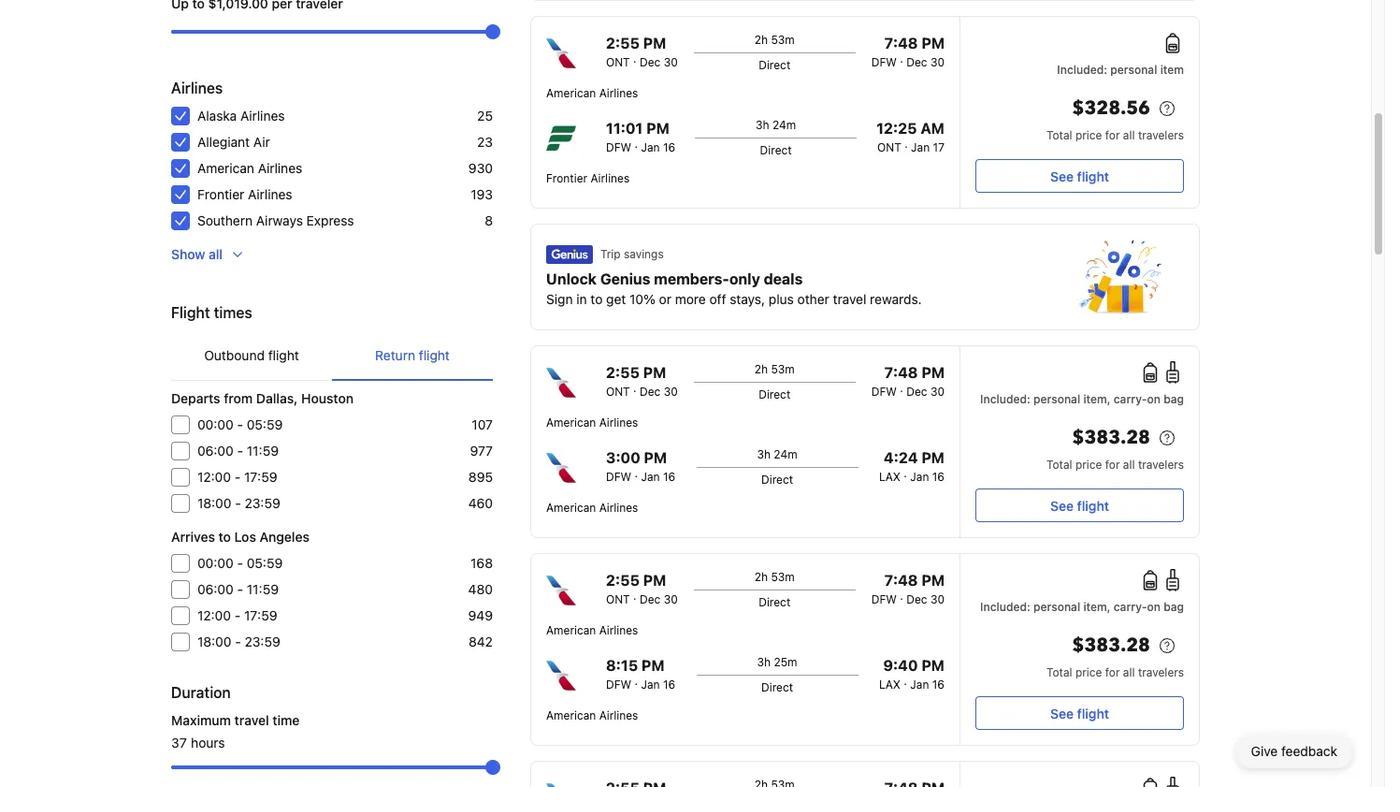 Task type: locate. For each thing, give the bounding box(es) containing it.
- for 460
[[235, 495, 241, 511]]

dfw down 11:01
[[606, 140, 632, 154]]

1 vertical spatial 17:59
[[244, 607, 278, 623]]

1 2h 53m from the top
[[755, 33, 795, 47]]

1 vertical spatial 00:00 - 05:59
[[197, 555, 283, 571]]

0 vertical spatial 06:00
[[197, 443, 234, 459]]

to left los
[[219, 529, 231, 545]]

7:48 for 9:40
[[885, 572, 919, 589]]

$383.28 region
[[976, 423, 1185, 457], [976, 631, 1185, 664]]

ont up 8:15 at left
[[606, 592, 630, 606]]

2 vertical spatial 3h
[[758, 655, 771, 669]]

1 53m from the top
[[771, 33, 795, 47]]

00:00 - 05:59 down arrives to los angeles
[[197, 555, 283, 571]]

genius
[[601, 270, 651, 287]]

1 2:55 from the top
[[606, 35, 640, 51]]

0 vertical spatial item,
[[1084, 392, 1111, 406]]

. inside 11:01 pm dfw . jan 16
[[635, 137, 638, 151]]

ont down 12:25
[[878, 140, 902, 154]]

16 for 4:24 pm
[[933, 470, 945, 484]]

1 vertical spatial 11:59
[[247, 581, 279, 597]]

1 vertical spatial 18:00
[[197, 634, 232, 649]]

1 7:48 from the top
[[885, 35, 919, 51]]

dec
[[640, 55, 661, 69], [907, 55, 928, 69], [640, 385, 661, 399], [907, 385, 928, 399], [640, 592, 661, 606], [907, 592, 928, 606]]

1 vertical spatial 2:55
[[606, 364, 640, 381]]

1 12:00 from the top
[[197, 469, 231, 485]]

2 price from the top
[[1076, 458, 1103, 472]]

1 horizontal spatial frontier
[[547, 171, 588, 185]]

dfw
[[872, 55, 897, 69], [606, 140, 632, 154], [872, 385, 897, 399], [606, 470, 632, 484], [872, 592, 897, 606], [606, 678, 632, 692]]

2:55 pm ont . dec 30 up 8:15 at left
[[606, 572, 678, 606]]

3 price from the top
[[1076, 665, 1103, 679]]

00:00 for departs
[[197, 416, 234, 432]]

2 vertical spatial see flight button
[[976, 696, 1185, 730]]

3 2:55 pm ont . dec 30 from the top
[[606, 572, 678, 606]]

1 vertical spatial lax
[[880, 678, 901, 692]]

0 vertical spatial carry-
[[1114, 392, 1148, 406]]

0 horizontal spatial frontier airlines
[[197, 186, 293, 202]]

10%
[[630, 291, 656, 307]]

2 vertical spatial 2h
[[755, 570, 768, 584]]

1 vertical spatial carry-
[[1114, 600, 1148, 614]]

11:59 down the departs from dallas, houston
[[247, 443, 279, 459]]

1 $383.28 from the top
[[1073, 425, 1151, 450]]

12:00 for arrives
[[197, 607, 231, 623]]

1 vertical spatial 7:48
[[885, 364, 919, 381]]

16 for 9:40 pm
[[933, 678, 945, 692]]

1 on from the top
[[1148, 392, 1161, 406]]

3 total from the top
[[1047, 665, 1073, 679]]

00:00 - 05:59 down from
[[197, 416, 283, 432]]

lax down 4:24
[[880, 470, 901, 484]]

total price for all travelers for 9:40 pm
[[1047, 665, 1185, 679]]

3:00
[[606, 449, 641, 466]]

16 inside 4:24 pm lax . jan 16
[[933, 470, 945, 484]]

2 included: personal item, carry-on bag from the top
[[981, 600, 1185, 614]]

53m for 9:40 pm
[[771, 570, 795, 584]]

0 vertical spatial travel
[[833, 291, 867, 307]]

0 vertical spatial travelers
[[1139, 128, 1185, 142]]

1 vertical spatial 3h
[[757, 447, 771, 461]]

17:59 up los
[[244, 469, 278, 485]]

7:48 pm dfw . dec 30 up 9:40
[[872, 572, 945, 606]]

ont
[[606, 55, 630, 69], [878, 140, 902, 154], [606, 385, 630, 399], [606, 592, 630, 606]]

2h
[[755, 33, 768, 47], [755, 362, 768, 376], [755, 570, 768, 584]]

16
[[663, 140, 676, 154], [663, 470, 676, 484], [933, 470, 945, 484], [663, 678, 676, 692], [933, 678, 945, 692]]

2 18:00 - 23:59 from the top
[[197, 634, 281, 649]]

2 7:48 pm dfw . dec 30 from the top
[[872, 364, 945, 399]]

travelers
[[1139, 128, 1185, 142], [1139, 458, 1185, 472], [1139, 665, 1185, 679]]

3h for 11:01 pm
[[756, 118, 770, 132]]

2 2:55 pm ont . dec 30 from the top
[[606, 364, 678, 399]]

0 vertical spatial total price for all travelers
[[1047, 128, 1185, 142]]

savings
[[624, 247, 664, 261]]

lax
[[880, 470, 901, 484], [880, 678, 901, 692]]

ont up the 3:00
[[606, 385, 630, 399]]

0 vertical spatial frontier
[[547, 171, 588, 185]]

2 11:59 from the top
[[247, 581, 279, 597]]

1 vertical spatial 7:48 pm dfw . dec 30
[[872, 364, 945, 399]]

travel inside unlock genius members-only deals sign in to get 10% or more off stays, plus other travel rewards.
[[833, 291, 867, 307]]

see flight button
[[976, 159, 1185, 193], [976, 489, 1185, 522], [976, 696, 1185, 730]]

0 vertical spatial included: personal item, carry-on bag
[[981, 392, 1185, 406]]

1 05:59 from the top
[[247, 416, 283, 432]]

jan inside 8:15 pm dfw . jan 16
[[641, 678, 660, 692]]

2 vertical spatial included:
[[981, 600, 1031, 614]]

1 horizontal spatial to
[[591, 291, 603, 307]]

05:59 down the departs from dallas, houston
[[247, 416, 283, 432]]

18:00 up duration
[[197, 634, 232, 649]]

168
[[471, 555, 493, 571]]

18:00 - 23:59 up duration
[[197, 634, 281, 649]]

2:55
[[606, 35, 640, 51], [606, 364, 640, 381], [606, 572, 640, 589]]

hours
[[191, 735, 225, 751]]

1 23:59 from the top
[[245, 495, 281, 511]]

0 vertical spatial 3h
[[756, 118, 770, 132]]

00:00
[[197, 416, 234, 432], [197, 555, 234, 571]]

16 for 8:15 pm
[[663, 678, 676, 692]]

flight inside "return flight" button
[[419, 347, 450, 363]]

11:01 pm dfw . jan 16
[[606, 120, 676, 154]]

travelers for 12:25 am
[[1139, 128, 1185, 142]]

tab list
[[171, 331, 493, 382]]

00:00 down the arrives
[[197, 555, 234, 571]]

12:00 - 17:59
[[197, 469, 278, 485], [197, 607, 278, 623]]

3 total price for all travelers from the top
[[1047, 665, 1185, 679]]

for
[[1106, 128, 1121, 142], [1106, 458, 1121, 472], [1106, 665, 1121, 679]]

trip savings
[[601, 247, 664, 261]]

0 vertical spatial 12:00 - 17:59
[[197, 469, 278, 485]]

0 vertical spatial 11:59
[[247, 443, 279, 459]]

1 see flight button from the top
[[976, 159, 1185, 193]]

3 2:55 from the top
[[606, 572, 640, 589]]

1 00:00 from the top
[[197, 416, 234, 432]]

2 see flight from the top
[[1051, 497, 1110, 513]]

$383.28 for 4:24 pm
[[1073, 425, 1151, 450]]

dec up 4:24
[[907, 385, 928, 399]]

rewards.
[[870, 291, 922, 307]]

1 vertical spatial 2:55 pm ont . dec 30
[[606, 364, 678, 399]]

3 2h from the top
[[755, 570, 768, 584]]

$383.28 region for 4:24 pm
[[976, 423, 1185, 457]]

for for 9:40 pm
[[1106, 665, 1121, 679]]

2 vertical spatial 2:55 pm ont . dec 30
[[606, 572, 678, 606]]

. inside 12:25 am ont . jan 17
[[905, 137, 908, 151]]

1 vertical spatial to
[[219, 529, 231, 545]]

3 53m from the top
[[771, 570, 795, 584]]

0 vertical spatial see flight button
[[976, 159, 1185, 193]]

frontier airlines up southern
[[197, 186, 293, 202]]

0 vertical spatial 17:59
[[244, 469, 278, 485]]

jan for 11:01
[[641, 140, 660, 154]]

1 vertical spatial 2h 53m
[[755, 362, 795, 376]]

2:55 pm ont . dec 30 up 11:01
[[606, 35, 678, 69]]

2:55 up 11:01
[[606, 35, 640, 51]]

give feedback
[[1252, 743, 1338, 759]]

2 vertical spatial 2:55
[[606, 572, 640, 589]]

2 travelers from the top
[[1139, 458, 1185, 472]]

05:59 down los
[[247, 555, 283, 571]]

2h for 11:01 pm
[[755, 33, 768, 47]]

1 see flight from the top
[[1051, 168, 1110, 184]]

16 inside 8:15 pm dfw . jan 16
[[663, 678, 676, 692]]

dfw inside 11:01 pm dfw . jan 16
[[606, 140, 632, 154]]

bag
[[1164, 392, 1185, 406], [1164, 600, 1185, 614]]

1 7:48 pm dfw . dec 30 from the top
[[872, 35, 945, 69]]

1 vertical spatial $383.28
[[1073, 633, 1151, 658]]

895
[[469, 469, 493, 485]]

1 included: personal item, carry-on bag from the top
[[981, 392, 1185, 406]]

direct
[[759, 58, 791, 72], [760, 143, 792, 157], [759, 387, 791, 401], [762, 473, 794, 487], [759, 595, 791, 609], [762, 680, 794, 694]]

1 06:00 - 11:59 from the top
[[197, 443, 279, 459]]

1 carry- from the top
[[1114, 392, 1148, 406]]

2 vertical spatial total price for all travelers
[[1047, 665, 1185, 679]]

lax inside 4:24 pm lax . jan 16
[[880, 470, 901, 484]]

feedback
[[1282, 743, 1338, 759]]

3h
[[756, 118, 770, 132], [757, 447, 771, 461], [758, 655, 771, 669]]

item,
[[1084, 392, 1111, 406], [1084, 600, 1111, 614]]

2 vertical spatial travelers
[[1139, 665, 1185, 679]]

05:59 for los
[[247, 555, 283, 571]]

2 item, from the top
[[1084, 600, 1111, 614]]

4:24
[[884, 449, 919, 466]]

1 vertical spatial included:
[[981, 392, 1031, 406]]

1 00:00 - 05:59 from the top
[[197, 416, 283, 432]]

for for 12:25 am
[[1106, 128, 1121, 142]]

0 vertical spatial 53m
[[771, 33, 795, 47]]

12:00 - 17:59 down arrives to los angeles
[[197, 607, 278, 623]]

3 see flight button from the top
[[976, 696, 1185, 730]]

american airlines down air
[[197, 160, 302, 176]]

1 vertical spatial total price for all travelers
[[1047, 458, 1185, 472]]

2 vertical spatial see
[[1051, 705, 1074, 721]]

0 vertical spatial 23:59
[[245, 495, 281, 511]]

american airlines up 11:01
[[547, 86, 639, 100]]

2:55 pm ont . dec 30 up the 3:00
[[606, 364, 678, 399]]

2 $383.28 region from the top
[[976, 631, 1185, 664]]

1 vertical spatial travelers
[[1139, 458, 1185, 472]]

price
[[1076, 128, 1103, 142], [1076, 458, 1103, 472], [1076, 665, 1103, 679]]

frontier airlines
[[547, 171, 630, 185], [197, 186, 293, 202]]

2 2h from the top
[[755, 362, 768, 376]]

to right in
[[591, 291, 603, 307]]

1 item, from the top
[[1084, 392, 1111, 406]]

jan for 3:00
[[641, 470, 660, 484]]

30 up 11:01 pm dfw . jan 16
[[664, 55, 678, 69]]

1 horizontal spatial travel
[[833, 291, 867, 307]]

3 see from the top
[[1051, 705, 1074, 721]]

1 vertical spatial 53m
[[771, 362, 795, 376]]

1 17:59 from the top
[[244, 469, 278, 485]]

2 $383.28 from the top
[[1073, 633, 1151, 658]]

all inside button
[[209, 246, 223, 262]]

frontier up southern
[[197, 186, 245, 202]]

$383.28 region for 9:40 pm
[[976, 631, 1185, 664]]

1 vertical spatial frontier airlines
[[197, 186, 293, 202]]

lax inside 9:40 pm lax . jan 16
[[880, 678, 901, 692]]

1 see from the top
[[1051, 168, 1074, 184]]

2:55 for 11:01
[[606, 35, 640, 51]]

1 vertical spatial bag
[[1164, 600, 1185, 614]]

included: personal item, carry-on bag for 9:40 pm
[[981, 600, 1185, 614]]

see flight for 12:25 am
[[1051, 168, 1110, 184]]

0 vertical spatial lax
[[880, 470, 901, 484]]

12:00 up duration
[[197, 607, 231, 623]]

1 lax from the top
[[880, 470, 901, 484]]

2h for 8:15 pm
[[755, 570, 768, 584]]

7:48 pm dfw . dec 30 up 4:24
[[872, 364, 945, 399]]

1 vertical spatial 23:59
[[245, 634, 281, 649]]

see flight for 4:24 pm
[[1051, 497, 1110, 513]]

1 bag from the top
[[1164, 392, 1185, 406]]

2 total from the top
[[1047, 458, 1073, 472]]

included:
[[1058, 63, 1108, 77], [981, 392, 1031, 406], [981, 600, 1031, 614]]

1 vertical spatial personal
[[1034, 392, 1081, 406]]

30 up 8:15 pm dfw . jan 16 at bottom
[[664, 592, 678, 606]]

107
[[472, 416, 493, 432]]

jan
[[641, 140, 660, 154], [912, 140, 930, 154], [641, 470, 660, 484], [911, 470, 930, 484], [641, 678, 660, 692], [911, 678, 930, 692]]

2:55 for 8:15
[[606, 572, 640, 589]]

24m
[[773, 118, 797, 132], [774, 447, 798, 461]]

2 12:00 from the top
[[197, 607, 231, 623]]

2 12:00 - 17:59 from the top
[[197, 607, 278, 623]]

2 see flight button from the top
[[976, 489, 1185, 522]]

0 vertical spatial 00:00 - 05:59
[[197, 416, 283, 432]]

18:00 - 23:59 for to
[[197, 634, 281, 649]]

18:00 - 23:59 up arrives to los angeles
[[197, 495, 281, 511]]

airlines up 8:15 at left
[[600, 623, 639, 637]]

american airlines up the 3:00
[[547, 416, 639, 430]]

23:59 up time
[[245, 634, 281, 649]]

1 vertical spatial $383.28 region
[[976, 631, 1185, 664]]

all for 9:40 pm
[[1124, 665, 1136, 679]]

frontier right 930
[[547, 171, 588, 185]]

pm inside 4:24 pm lax . jan 16
[[922, 449, 945, 466]]

maximum
[[171, 712, 231, 728]]

3 2h 53m from the top
[[755, 570, 795, 584]]

0 vertical spatial 7:48
[[885, 35, 919, 51]]

american airlines up 8:15 at left
[[547, 623, 639, 637]]

1 2:55 pm ont . dec 30 from the top
[[606, 35, 678, 69]]

pm
[[644, 35, 667, 51], [922, 35, 945, 51], [647, 120, 670, 137], [644, 364, 667, 381], [922, 364, 945, 381], [644, 449, 667, 466], [922, 449, 945, 466], [644, 572, 667, 589], [922, 572, 945, 589], [642, 657, 665, 674], [922, 657, 945, 674]]

7:48 pm dfw . dec 30 for 12:25
[[872, 35, 945, 69]]

1 vertical spatial 18:00 - 23:59
[[197, 634, 281, 649]]

maximum travel time 37 hours
[[171, 712, 300, 751]]

16 for 3:00 pm
[[663, 470, 676, 484]]

airlines
[[171, 80, 223, 96], [600, 86, 639, 100], [241, 108, 285, 124], [258, 160, 302, 176], [591, 171, 630, 185], [248, 186, 293, 202], [600, 416, 639, 430], [600, 501, 639, 515], [600, 623, 639, 637], [600, 708, 639, 722]]

time
[[273, 712, 300, 728]]

2 53m from the top
[[771, 362, 795, 376]]

16 inside 3:00 pm dfw . jan 16
[[663, 470, 676, 484]]

$383.28 for 9:40 pm
[[1073, 633, 1151, 658]]

17
[[934, 140, 945, 154]]

0 vertical spatial 24m
[[773, 118, 797, 132]]

2 2h 53m from the top
[[755, 362, 795, 376]]

16 inside 11:01 pm dfw . jan 16
[[663, 140, 676, 154]]

0 vertical spatial 18:00 - 23:59
[[197, 495, 281, 511]]

0 vertical spatial on
[[1148, 392, 1161, 406]]

jan inside 4:24 pm lax . jan 16
[[911, 470, 930, 484]]

1 vertical spatial for
[[1106, 458, 1121, 472]]

193
[[471, 186, 493, 202]]

airlines up alaska
[[171, 80, 223, 96]]

or
[[659, 291, 672, 307]]

0 vertical spatial bag
[[1164, 392, 1185, 406]]

2:55 pm ont . dec 30
[[606, 35, 678, 69], [606, 364, 678, 399], [606, 572, 678, 606]]

1 vertical spatial on
[[1148, 600, 1161, 614]]

7:48 pm dfw . dec 30 up 12:25
[[872, 35, 945, 69]]

2 06:00 - 11:59 from the top
[[197, 581, 279, 597]]

airlines down 8:15 pm dfw . jan 16 at bottom
[[600, 708, 639, 722]]

travel
[[833, 291, 867, 307], [235, 712, 269, 728]]

personal
[[1111, 63, 1158, 77], [1034, 392, 1081, 406], [1034, 600, 1081, 614]]

1 18:00 - 23:59 from the top
[[197, 495, 281, 511]]

2 00:00 from the top
[[197, 555, 234, 571]]

bag for 9:40 pm
[[1164, 600, 1185, 614]]

3 travelers from the top
[[1139, 665, 1185, 679]]

2 18:00 from the top
[[197, 634, 232, 649]]

18:00 up the arrives
[[197, 495, 232, 511]]

1 price from the top
[[1076, 128, 1103, 142]]

37
[[171, 735, 187, 751]]

jan inside 12:25 am ont . jan 17
[[912, 140, 930, 154]]

06:00
[[197, 443, 234, 459], [197, 581, 234, 597]]

2h 53m for 4:24 pm
[[755, 362, 795, 376]]

18:00 - 23:59
[[197, 495, 281, 511], [197, 634, 281, 649]]

2 vertical spatial personal
[[1034, 600, 1081, 614]]

1 vertical spatial price
[[1076, 458, 1103, 472]]

2:55 up 8:15 at left
[[606, 572, 640, 589]]

1 total from the top
[[1047, 128, 1073, 142]]

genius image
[[1080, 240, 1162, 314], [547, 245, 593, 264], [547, 245, 593, 264]]

0 vertical spatial 3h 24m
[[756, 118, 797, 132]]

7:48 up 12:25
[[885, 35, 919, 51]]

0 vertical spatial 2:55 pm ont . dec 30
[[606, 35, 678, 69]]

53m
[[771, 33, 795, 47], [771, 362, 795, 376], [771, 570, 795, 584]]

item, for 9:40 pm
[[1084, 600, 1111, 614]]

dfw up 9:40
[[872, 592, 897, 606]]

included: personal item, carry-on bag
[[981, 392, 1185, 406], [981, 600, 1185, 614]]

1 2h from the top
[[755, 33, 768, 47]]

06:00 down the arrives
[[197, 581, 234, 597]]

jan inside 11:01 pm dfw . jan 16
[[641, 140, 660, 154]]

2 17:59 from the top
[[244, 607, 278, 623]]

0 vertical spatial $383.28 region
[[976, 423, 1185, 457]]

for for 4:24 pm
[[1106, 458, 1121, 472]]

1 vertical spatial included: personal item, carry-on bag
[[981, 600, 1185, 614]]

1 total price for all travelers from the top
[[1047, 128, 1185, 142]]

06:00 for arrives
[[197, 581, 234, 597]]

dec up 11:01
[[640, 55, 661, 69]]

0 vertical spatial to
[[591, 291, 603, 307]]

1 vertical spatial see flight
[[1051, 497, 1110, 513]]

0 vertical spatial 2h 53m
[[755, 33, 795, 47]]

return flight
[[375, 347, 450, 363]]

airlines up 11:01
[[600, 86, 639, 100]]

1 vertical spatial frontier
[[197, 186, 245, 202]]

all for 12:25 am
[[1124, 128, 1136, 142]]

2:55 pm ont . dec 30 for 11:01
[[606, 35, 678, 69]]

2 vertical spatial 53m
[[771, 570, 795, 584]]

1 18:00 from the top
[[197, 495, 232, 511]]

carry-
[[1114, 392, 1148, 406], [1114, 600, 1148, 614]]

dec up 9:40
[[907, 592, 928, 606]]

ont up 11:01
[[606, 55, 630, 69]]

0 vertical spatial 2h
[[755, 33, 768, 47]]

23:59 up los
[[245, 495, 281, 511]]

18:00 for departs
[[197, 495, 232, 511]]

2 05:59 from the top
[[247, 555, 283, 571]]

1 vertical spatial 3h 24m
[[757, 447, 798, 461]]

travel left time
[[235, 712, 269, 728]]

2 vertical spatial 7:48
[[885, 572, 919, 589]]

12:00 - 17:59 up arrives to los angeles
[[197, 469, 278, 485]]

0 vertical spatial 12:00
[[197, 469, 231, 485]]

2 total price for all travelers from the top
[[1047, 458, 1185, 472]]

air
[[254, 134, 270, 150]]

2 23:59 from the top
[[245, 634, 281, 649]]

23:59 for los
[[245, 634, 281, 649]]

0 horizontal spatial frontier
[[197, 186, 245, 202]]

2 vertical spatial for
[[1106, 665, 1121, 679]]

2:55 pm ont . dec 30 for 3:00
[[606, 364, 678, 399]]

1 $383.28 region from the top
[[976, 423, 1185, 457]]

06:00 down departs
[[197, 443, 234, 459]]

7:48 down rewards.
[[885, 364, 919, 381]]

alaska
[[197, 108, 237, 124]]

7:48 pm dfw . dec 30
[[872, 35, 945, 69], [872, 364, 945, 399], [872, 572, 945, 606]]

53m for 4:24 pm
[[771, 362, 795, 376]]

06:00 - 11:59 down from
[[197, 443, 279, 459]]

2 06:00 from the top
[[197, 581, 234, 597]]

1 vertical spatial 24m
[[774, 447, 798, 461]]

3 7:48 from the top
[[885, 572, 919, 589]]

7:48 pm dfw . dec 30 for 9:40
[[872, 572, 945, 606]]

11:59 down los
[[247, 581, 279, 597]]

8
[[485, 212, 493, 228]]

total price for all travelers
[[1047, 128, 1185, 142], [1047, 458, 1185, 472], [1047, 665, 1185, 679]]

17:59 for dallas,
[[244, 469, 278, 485]]

- for 480
[[237, 581, 243, 597]]

see flight button for 12:25 am
[[976, 159, 1185, 193]]

dfw down 8:15 at left
[[606, 678, 632, 692]]

17:59
[[244, 469, 278, 485], [244, 607, 278, 623]]

2 vertical spatial 7:48 pm dfw . dec 30
[[872, 572, 945, 606]]

all
[[1124, 128, 1136, 142], [209, 246, 223, 262], [1124, 458, 1136, 472], [1124, 665, 1136, 679]]

airlines down air
[[258, 160, 302, 176]]

1 06:00 from the top
[[197, 443, 234, 459]]

jan for 8:15
[[641, 678, 660, 692]]

1 vertical spatial 2h
[[755, 362, 768, 376]]

7:48 pm dfw . dec 30 for 4:24
[[872, 364, 945, 399]]

3 for from the top
[[1106, 665, 1121, 679]]

12:25
[[877, 120, 918, 137]]

12:00 up the arrives
[[197, 469, 231, 485]]

personal for 12:25 am
[[1111, 63, 1158, 77]]

3h 24m
[[756, 118, 797, 132], [757, 447, 798, 461]]

0 vertical spatial $383.28
[[1073, 425, 1151, 450]]

00:00 - 05:59 for to
[[197, 555, 283, 571]]

2 on from the top
[[1148, 600, 1161, 614]]

ont for 8:15 pm
[[606, 592, 630, 606]]

3 see flight from the top
[[1051, 705, 1110, 721]]

travel right other
[[833, 291, 867, 307]]

tab list containing outbound flight
[[171, 331, 493, 382]]

see flight button for 4:24 pm
[[976, 489, 1185, 522]]

3 7:48 pm dfw . dec 30 from the top
[[872, 572, 945, 606]]

0 vertical spatial see
[[1051, 168, 1074, 184]]

$328.56 region
[[976, 94, 1185, 127]]

1 vertical spatial 00:00
[[197, 555, 234, 571]]

2 7:48 from the top
[[885, 364, 919, 381]]

0 vertical spatial 05:59
[[247, 416, 283, 432]]

1 for from the top
[[1106, 128, 1121, 142]]

2 vertical spatial total
[[1047, 665, 1073, 679]]

included: for 9:40 pm
[[981, 600, 1031, 614]]

- for 949
[[235, 607, 241, 623]]

-
[[237, 416, 243, 432], [237, 443, 243, 459], [235, 469, 241, 485], [235, 495, 241, 511], [237, 555, 243, 571], [237, 581, 243, 597], [235, 607, 241, 623], [235, 634, 241, 649]]

from
[[224, 390, 253, 406]]

1 12:00 - 17:59 from the top
[[197, 469, 278, 485]]

$383.28
[[1073, 425, 1151, 450], [1073, 633, 1151, 658]]

2 see from the top
[[1051, 497, 1074, 513]]

dfw down the 3:00
[[606, 470, 632, 484]]

jan inside 9:40 pm lax . jan 16
[[911, 678, 930, 692]]

00:00 down departs
[[197, 416, 234, 432]]

3:00 pm dfw . jan 16
[[606, 449, 676, 484]]

dallas,
[[256, 390, 298, 406]]

2:55 for 3:00
[[606, 364, 640, 381]]

2 00:00 - 05:59 from the top
[[197, 555, 283, 571]]

2 for from the top
[[1106, 458, 1121, 472]]

18:00 for arrives
[[197, 634, 232, 649]]

1 vertical spatial see
[[1051, 497, 1074, 513]]

american airlines down the 3:00
[[547, 501, 639, 515]]

16 inside 9:40 pm lax . jan 16
[[933, 678, 945, 692]]

1 vertical spatial travel
[[235, 712, 269, 728]]

unlock
[[547, 270, 597, 287]]

2 carry- from the top
[[1114, 600, 1148, 614]]

ont for 3:00 pm
[[606, 385, 630, 399]]

0 vertical spatial see flight
[[1051, 168, 1110, 184]]

2 bag from the top
[[1164, 600, 1185, 614]]

0 vertical spatial 00:00
[[197, 416, 234, 432]]

06:00 - 11:59 down arrives to los angeles
[[197, 581, 279, 597]]

1 11:59 from the top
[[247, 443, 279, 459]]

0 horizontal spatial travel
[[235, 712, 269, 728]]

0 vertical spatial personal
[[1111, 63, 1158, 77]]

930
[[469, 160, 493, 176]]

949
[[468, 607, 493, 623]]

lax for 4:24 pm
[[880, 470, 901, 484]]

frontier airlines down 11:01
[[547, 171, 630, 185]]

see flight for 9:40 pm
[[1051, 705, 1110, 721]]

7:48 up 9:40
[[885, 572, 919, 589]]

2:55 down get
[[606, 364, 640, 381]]

members-
[[654, 270, 730, 287]]

houston
[[301, 390, 354, 406]]

american
[[547, 86, 596, 100], [197, 160, 254, 176], [547, 416, 596, 430], [547, 501, 596, 515], [547, 623, 596, 637], [547, 708, 596, 722]]

2 vertical spatial 2h 53m
[[755, 570, 795, 584]]

flight for 3:00 pm
[[1078, 497, 1110, 513]]

bag for 4:24 pm
[[1164, 392, 1185, 406]]

1 travelers from the top
[[1139, 128, 1185, 142]]

3h 24m for $383.28
[[757, 447, 798, 461]]

item, for 4:24 pm
[[1084, 392, 1111, 406]]

1 vertical spatial item,
[[1084, 600, 1111, 614]]

2 2:55 from the top
[[606, 364, 640, 381]]

airlines down 11:01 pm dfw . jan 16
[[591, 171, 630, 185]]

17:59 for los
[[244, 607, 278, 623]]

2 lax from the top
[[880, 678, 901, 692]]

2 vertical spatial price
[[1076, 665, 1103, 679]]

flight
[[1078, 168, 1110, 184], [268, 347, 299, 363], [419, 347, 450, 363], [1078, 497, 1110, 513], [1078, 705, 1110, 721]]

get
[[607, 291, 626, 307]]

flight
[[171, 304, 210, 321]]

travel inside maximum travel time 37 hours
[[235, 712, 269, 728]]

am
[[921, 120, 945, 137]]

dec up the 3:00
[[640, 385, 661, 399]]

ont inside 12:25 am ont . jan 17
[[878, 140, 902, 154]]

1 vertical spatial 06:00 - 11:59
[[197, 581, 279, 597]]

see
[[1051, 168, 1074, 184], [1051, 497, 1074, 513], [1051, 705, 1074, 721]]

lax down 9:40
[[880, 678, 901, 692]]

jan inside 3:00 pm dfw . jan 16
[[641, 470, 660, 484]]

0 vertical spatial 06:00 - 11:59
[[197, 443, 279, 459]]

17:59 down los
[[244, 607, 278, 623]]

00:00 - 05:59
[[197, 416, 283, 432], [197, 555, 283, 571]]

0 vertical spatial 7:48 pm dfw . dec 30
[[872, 35, 945, 69]]



Task type: vqa. For each thing, say whether or not it's contained in the screenshot.


Task type: describe. For each thing, give the bounding box(es) containing it.
. inside 3:00 pm dfw . jan 16
[[635, 466, 638, 480]]

3h for 3:00 pm
[[757, 447, 771, 461]]

06:00 - 11:59 for from
[[197, 443, 279, 459]]

- for 107
[[237, 416, 243, 432]]

arrives
[[171, 529, 215, 545]]

1 horizontal spatial frontier airlines
[[547, 171, 630, 185]]

$328.56
[[1073, 95, 1151, 121]]

30 up 9:40 pm lax . jan 16
[[931, 592, 945, 606]]

return flight button
[[332, 331, 493, 380]]

. inside 9:40 pm lax . jan 16
[[904, 674, 908, 688]]

southern
[[197, 212, 253, 228]]

trip
[[601, 247, 621, 261]]

to inside unlock genius members-only deals sign in to get 10% or more off stays, plus other travel rewards.
[[591, 291, 603, 307]]

alaska airlines
[[197, 108, 285, 124]]

dfw up 12:25
[[872, 55, 897, 69]]

9:40
[[884, 657, 919, 674]]

airlines up air
[[241, 108, 285, 124]]

allegiant air
[[197, 134, 270, 150]]

airways
[[256, 212, 303, 228]]

dfw inside 8:15 pm dfw . jan 16
[[606, 678, 632, 692]]

departs
[[171, 390, 220, 406]]

american airlines down 8:15 at left
[[547, 708, 639, 722]]

24m for $383.28
[[774, 447, 798, 461]]

480
[[469, 581, 493, 597]]

dfw up 4:24
[[872, 385, 897, 399]]

11:59 for los
[[247, 581, 279, 597]]

allegiant
[[197, 134, 250, 150]]

see for 4:24 pm
[[1051, 497, 1074, 513]]

flight times
[[171, 304, 252, 321]]

express
[[307, 212, 354, 228]]

on for 4:24 pm
[[1148, 392, 1161, 406]]

12:00 for departs
[[197, 469, 231, 485]]

2h for 3:00 pm
[[755, 362, 768, 376]]

7:48 for 4:24
[[885, 364, 919, 381]]

3h 25m
[[758, 655, 798, 669]]

carry- for 4:24 pm
[[1114, 392, 1148, 406]]

flight for 11:01 pm
[[1078, 168, 1110, 184]]

los
[[235, 529, 256, 545]]

2:55 pm ont . dec 30 for 8:15
[[606, 572, 678, 606]]

8:15
[[606, 657, 638, 674]]

4:24 pm lax . jan 16
[[880, 449, 945, 484]]

jan for 12:25
[[912, 140, 930, 154]]

dfw inside 3:00 pm dfw . jan 16
[[606, 470, 632, 484]]

see for 9:40 pm
[[1051, 705, 1074, 721]]

dec up 8:15 pm dfw . jan 16 at bottom
[[640, 592, 661, 606]]

pm inside 9:40 pm lax . jan 16
[[922, 657, 945, 674]]

25
[[477, 108, 493, 124]]

personal for 9:40 pm
[[1034, 600, 1081, 614]]

deals
[[764, 270, 803, 287]]

30 up 4:24 pm lax . jan 16
[[931, 385, 945, 399]]

more
[[675, 291, 706, 307]]

southern airways express
[[197, 212, 354, 228]]

outbound
[[204, 347, 265, 363]]

in
[[577, 291, 587, 307]]

flight for 8:15 pm
[[1078, 705, 1110, 721]]

24m for $328.56
[[773, 118, 797, 132]]

departs from dallas, houston
[[171, 390, 354, 406]]

included: for 12:25 am
[[1058, 63, 1108, 77]]

3h for 8:15 pm
[[758, 655, 771, 669]]

12:25 am ont . jan 17
[[877, 120, 945, 154]]

return
[[375, 347, 416, 363]]

ont for 11:01 pm
[[606, 55, 630, 69]]

25m
[[774, 655, 798, 669]]

23:59 for dallas,
[[245, 495, 281, 511]]

plus
[[769, 291, 794, 307]]

842
[[469, 634, 493, 649]]

977
[[470, 443, 493, 459]]

53m for 12:25 am
[[771, 33, 795, 47]]

sign
[[547, 291, 573, 307]]

. inside 8:15 pm dfw . jan 16
[[635, 674, 638, 688]]

0 horizontal spatial to
[[219, 529, 231, 545]]

18:00 - 23:59 for from
[[197, 495, 281, 511]]

2h 53m for 12:25 am
[[755, 33, 795, 47]]

30 up the am
[[931, 55, 945, 69]]

airlines up the 3:00
[[600, 416, 639, 430]]

duration
[[171, 684, 231, 701]]

unlock genius members-only deals sign in to get 10% or more off stays, plus other travel rewards.
[[547, 270, 922, 307]]

on for 9:40 pm
[[1148, 600, 1161, 614]]

06:00 - 11:59 for to
[[197, 581, 279, 597]]

- for 842
[[235, 634, 241, 649]]

stays,
[[730, 291, 766, 307]]

00:00 - 05:59 for from
[[197, 416, 283, 432]]

included: for 4:24 pm
[[981, 392, 1031, 406]]

arrives to los angeles
[[171, 529, 310, 545]]

total price for all travelers for 12:25 am
[[1047, 128, 1185, 142]]

see for 12:25 am
[[1051, 168, 1074, 184]]

show
[[171, 246, 205, 262]]

pm inside 3:00 pm dfw . jan 16
[[644, 449, 667, 466]]

460
[[469, 495, 493, 511]]

give
[[1252, 743, 1279, 759]]

total for 12:25 am
[[1047, 128, 1073, 142]]

11:01
[[606, 120, 643, 137]]

airlines up southern airways express
[[248, 186, 293, 202]]

outbound flight
[[204, 347, 299, 363]]

show all
[[171, 246, 223, 262]]

jan for 4:24
[[911, 470, 930, 484]]

angeles
[[260, 529, 310, 545]]

all for 4:24 pm
[[1124, 458, 1136, 472]]

2h 53m for 9:40 pm
[[755, 570, 795, 584]]

23
[[477, 134, 493, 150]]

show all button
[[164, 238, 253, 271]]

price for 9:40 pm
[[1076, 665, 1103, 679]]

only
[[730, 270, 761, 287]]

06:00 for departs
[[197, 443, 234, 459]]

lax for 9:40 pm
[[880, 678, 901, 692]]

pm inside 11:01 pm dfw . jan 16
[[647, 120, 670, 137]]

price for 4:24 pm
[[1076, 458, 1103, 472]]

7:48 for 12:25
[[885, 35, 919, 51]]

pm inside 8:15 pm dfw . jan 16
[[642, 657, 665, 674]]

11:59 for dallas,
[[247, 443, 279, 459]]

flight inside outbound flight button
[[268, 347, 299, 363]]

travelers for 4:24 pm
[[1139, 458, 1185, 472]]

personal for 4:24 pm
[[1034, 392, 1081, 406]]

item
[[1161, 63, 1185, 77]]

see flight button for 9:40 pm
[[976, 696, 1185, 730]]

carry- for 9:40 pm
[[1114, 600, 1148, 614]]

give feedback button
[[1237, 735, 1353, 768]]

30 up 3:00 pm dfw . jan 16
[[664, 385, 678, 399]]

12:00 - 17:59 for to
[[197, 607, 278, 623]]

9:40 pm lax . jan 16
[[880, 657, 945, 692]]

jan for 9:40
[[911, 678, 930, 692]]

- for 168
[[237, 555, 243, 571]]

included: personal item, carry-on bag for 4:24 pm
[[981, 392, 1185, 406]]

total for 4:24 pm
[[1047, 458, 1073, 472]]

8:15 pm dfw . jan 16
[[606, 657, 676, 692]]

other
[[798, 291, 830, 307]]

airlines down 3:00 pm dfw . jan 16
[[600, 501, 639, 515]]

travelers for 9:40 pm
[[1139, 665, 1185, 679]]

16 for 11:01 pm
[[663, 140, 676, 154]]

- for 977
[[237, 443, 243, 459]]

off
[[710, 291, 727, 307]]

00:00 for arrives
[[197, 555, 234, 571]]

dec up the am
[[907, 55, 928, 69]]

. inside 4:24 pm lax . jan 16
[[904, 466, 908, 480]]

included: personal item
[[1058, 63, 1185, 77]]

outbound flight button
[[171, 331, 332, 380]]

times
[[214, 304, 252, 321]]

price for 12:25 am
[[1076, 128, 1103, 142]]



